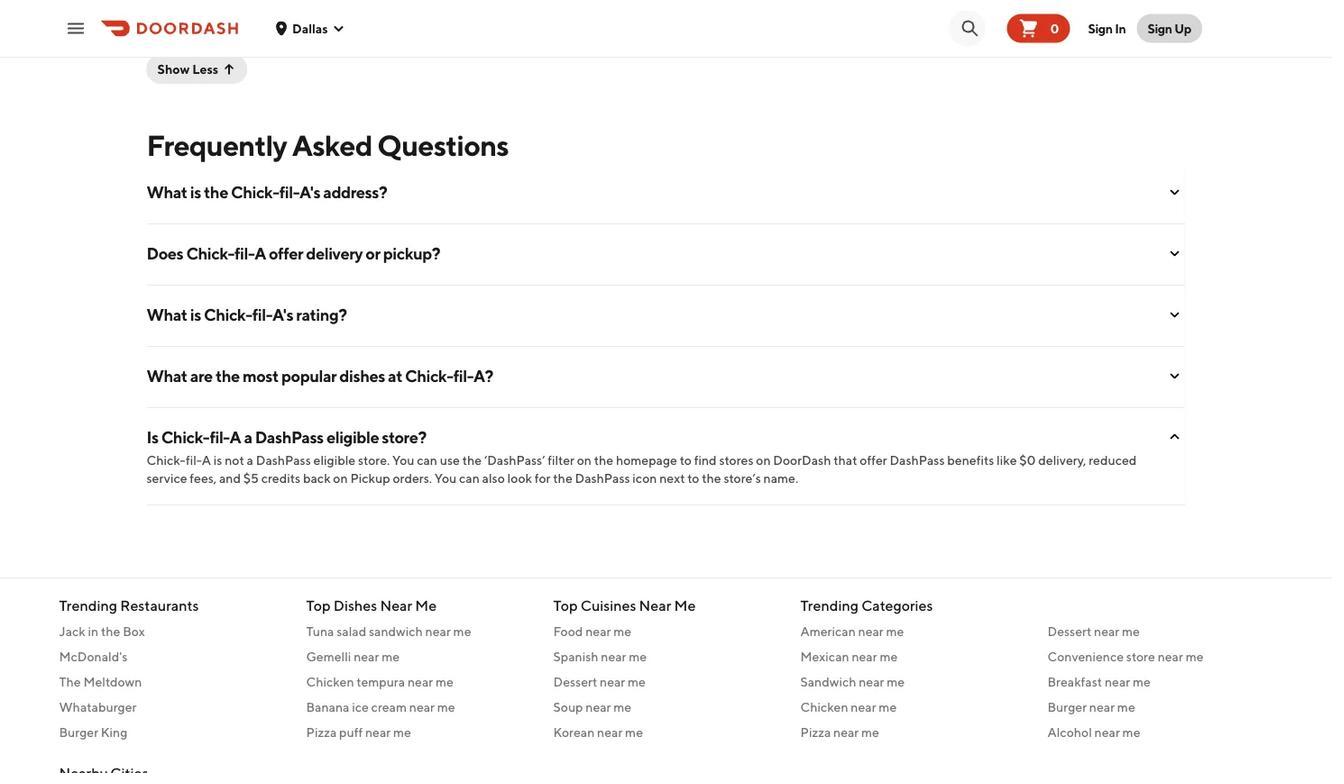 Task type: describe. For each thing, give the bounding box(es) containing it.
gemelli near me
[[306, 649, 400, 664]]

me down chicken tempura near me link
[[437, 700, 455, 715]]

tuna
[[306, 624, 334, 639]]

credits
[[261, 471, 300, 486]]

me up 'breakfast near me' link
[[1186, 649, 1204, 664]]

near for the food near me link on the bottom of the page
[[586, 624, 611, 639]]

what for what is the chick-fil-a's address?
[[147, 182, 187, 202]]

frequently
[[147, 128, 287, 162]]

near for american near me link
[[858, 624, 884, 639]]

0 horizontal spatial dessert near me link
[[553, 673, 779, 691]]

near up gemelli near me link
[[425, 624, 451, 639]]

near for burger near me link
[[1089, 700, 1115, 715]]

or
[[366, 244, 380, 263]]

name.
[[764, 471, 798, 486]]

pickup?
[[383, 244, 440, 263]]

delivery,
[[1038, 453, 1086, 468]]

me for top cuisines near me
[[674, 597, 696, 614]]

burger near me
[[1048, 700, 1135, 715]]

box
[[123, 624, 145, 639]]

pizza puff near me
[[306, 725, 411, 740]]

doordash
[[773, 453, 831, 468]]

near for 'breakfast near me' link
[[1105, 675, 1130, 690]]

near up 'breakfast near me' link
[[1158, 649, 1183, 664]]

me down american near me link
[[880, 649, 898, 664]]

fil- up the what is chick-fil-a's rating?
[[235, 244, 255, 263]]

me up korean near me on the left of page
[[614, 700, 631, 715]]

store.
[[358, 453, 390, 468]]

near for "korean near me" link
[[597, 725, 623, 740]]

tempura
[[357, 675, 405, 690]]

service
[[147, 471, 187, 486]]

pizza near me link
[[800, 724, 1026, 742]]

1 vertical spatial dessert
[[553, 675, 597, 690]]

sign for sign in
[[1088, 21, 1113, 36]]

restaurants
[[120, 597, 199, 614]]

trending restaurants
[[59, 597, 199, 614]]

me down burger near me link
[[1123, 725, 1140, 740]]

near for soup near me link
[[586, 700, 611, 715]]

alcohol near me
[[1048, 725, 1140, 740]]

spanish near me link
[[553, 648, 779, 666]]

the right use
[[462, 453, 482, 468]]

top dishes near me
[[306, 597, 437, 614]]

delivery
[[306, 244, 363, 263]]

burger for burger king
[[59, 725, 98, 740]]

jack in the box
[[59, 624, 145, 639]]

gemelli
[[306, 649, 351, 664]]

banana
[[306, 700, 349, 715]]

does
[[147, 244, 183, 263]]

american near me link
[[800, 623, 1026, 641]]

0
[[1050, 21, 1059, 36]]

chick- down frequently in the top of the page
[[231, 182, 279, 202]]

meltdown
[[83, 675, 142, 690]]

questions
[[377, 128, 509, 162]]

view menu button
[[605, 727, 727, 763]]

whataburger link
[[59, 699, 285, 717]]

trending for trending restaurants
[[59, 597, 117, 614]]

a?
[[473, 366, 493, 386]]

dallas button
[[274, 21, 346, 36]]

chicken for chicken tempura near me
[[306, 675, 354, 690]]

me for top dishes near me
[[415, 597, 437, 614]]

in
[[88, 624, 98, 639]]

1 horizontal spatial a's
[[299, 182, 320, 202]]

chicken tempura near me
[[306, 675, 453, 690]]

chick- right the is
[[161, 428, 210, 447]]

chick- inside chick-fil-a is not a dashpass eligible store. you can use the 'dashpass' filter on the homepage to find stores on doordash that offer dashpass benefits like $0 delivery, reduced service fees, and $5 credits back on pickup orders. you can also look for the dashpass icon next to the store's name.
[[147, 453, 186, 468]]

me down tuna salad sandwich near me
[[382, 649, 400, 664]]

top for top dishes near me
[[306, 597, 331, 614]]

near for right dessert near me link
[[1094, 624, 1119, 639]]

store?
[[382, 428, 426, 447]]

'dashpass'
[[484, 453, 545, 468]]

near for spanish near me link
[[601, 649, 626, 664]]

mexican near me
[[800, 649, 898, 664]]

the
[[59, 675, 81, 690]]

dishes
[[339, 366, 385, 386]]

king
[[101, 725, 127, 740]]

view menu
[[641, 736, 716, 754]]

chicken near me
[[800, 700, 897, 715]]

that
[[834, 453, 857, 468]]

1 vertical spatial can
[[459, 471, 480, 486]]

me down top cuisines near me
[[613, 624, 631, 639]]

the down filter
[[553, 471, 572, 486]]

korean near me
[[553, 725, 643, 740]]

fil- left rating?
[[252, 305, 272, 324]]

what is chick-fil-a's rating?
[[147, 305, 347, 324]]

me down gemelli near me link
[[436, 675, 453, 690]]

0 horizontal spatial on
[[333, 471, 348, 486]]

1 horizontal spatial dessert near me link
[[1048, 623, 1273, 641]]

tuna salad sandwich near me link
[[306, 623, 532, 641]]

near for pizza near me link
[[833, 725, 859, 740]]

view
[[641, 736, 675, 754]]

2 horizontal spatial on
[[756, 453, 771, 468]]

puff
[[339, 725, 363, 740]]

trending categories
[[800, 597, 933, 614]]

me down the sandwich near me "link"
[[879, 700, 897, 715]]

american near me
[[800, 624, 904, 639]]

rating?
[[296, 305, 347, 324]]

0 horizontal spatial a's
[[272, 305, 293, 324]]

popular
[[281, 366, 337, 386]]

what for what are the most popular dishes at chick-fil-a?
[[147, 366, 187, 386]]

show less button
[[147, 55, 247, 84]]

also
[[482, 471, 505, 486]]

me down spanish near me link
[[628, 675, 646, 690]]

cream
[[371, 700, 407, 715]]

pizza for trending
[[800, 725, 831, 740]]

near for gemelli near me link
[[354, 649, 379, 664]]

me down soup near me link
[[625, 725, 643, 740]]

sandwich
[[800, 675, 856, 690]]

near for dishes
[[380, 597, 412, 614]]

mcdonald's
[[59, 649, 127, 664]]

convenience store near me link
[[1048, 648, 1273, 666]]

me down chicken near me
[[861, 725, 879, 740]]

store
[[1126, 649, 1155, 664]]

the down frequently in the top of the page
[[204, 182, 228, 202]]

look
[[507, 471, 532, 486]]

what for what is chick-fil-a's rating?
[[147, 305, 187, 324]]

sign in link
[[1077, 10, 1137, 46]]

top for top cuisines near me
[[553, 597, 578, 614]]

pickup
[[350, 471, 390, 486]]

up
[[1175, 21, 1191, 36]]

store's
[[724, 471, 761, 486]]

for
[[535, 471, 551, 486]]

jack
[[59, 624, 85, 639]]

burger king link
[[59, 724, 285, 742]]

near inside "link"
[[365, 725, 391, 740]]

banana ice cream near me
[[306, 700, 455, 715]]

convenience store near me
[[1048, 649, 1204, 664]]

0 vertical spatial can
[[417, 453, 437, 468]]

me up convenience store near me
[[1122, 624, 1140, 639]]

0 vertical spatial to
[[680, 453, 692, 468]]

chick- right at
[[405, 366, 453, 386]]

sign for sign up
[[1148, 21, 1172, 36]]



Task type: locate. For each thing, give the bounding box(es) containing it.
near
[[380, 597, 412, 614], [639, 597, 671, 614]]

1 what from the top
[[147, 182, 187, 202]]

breakfast near me
[[1048, 675, 1151, 690]]

near down breakfast near me
[[1089, 700, 1115, 715]]

find
[[694, 453, 717, 468]]

1 horizontal spatial sign
[[1148, 21, 1172, 36]]

1 sign from the left
[[1088, 21, 1113, 36]]

$0
[[1019, 453, 1036, 468]]

me down categories
[[886, 624, 904, 639]]

alcohol near me link
[[1048, 724, 1273, 742]]

use
[[440, 453, 460, 468]]

1 horizontal spatial pizza
[[800, 725, 831, 740]]

near for chicken near me link
[[851, 700, 876, 715]]

less
[[192, 62, 218, 77]]

a right not
[[247, 453, 253, 468]]

1 vertical spatial burger
[[59, 725, 98, 740]]

0 horizontal spatial me
[[415, 597, 437, 614]]

open menu image
[[65, 18, 87, 39]]

filter
[[548, 453, 574, 468]]

near down mexican near me
[[859, 675, 884, 690]]

pizza inside pizza near me link
[[800, 725, 831, 740]]

dessert near me link
[[1048, 623, 1273, 641], [553, 673, 779, 691]]

sign up
[[1148, 21, 1191, 36]]

fil- up not
[[210, 428, 230, 447]]

a inside chick-fil-a is not a dashpass eligible store. you can use the 'dashpass' filter on the homepage to find stores on doordash that offer dashpass benefits like $0 delivery, reduced service fees, and $5 credits back on pickup orders. you can also look for the dashpass icon next to the store's name.
[[202, 453, 211, 468]]

near down 'banana ice cream near me'
[[365, 725, 391, 740]]

a
[[244, 428, 252, 447], [247, 453, 253, 468]]

chicken tempura near me link
[[306, 673, 532, 691]]

eligible up store.
[[326, 428, 379, 447]]

offer inside chick-fil-a is not a dashpass eligible store. you can use the 'dashpass' filter on the homepage to find stores on doordash that offer dashpass benefits like $0 delivery, reduced service fees, and $5 credits back on pickup orders. you can also look for the dashpass icon next to the store's name.
[[860, 453, 887, 468]]

2 me from the left
[[674, 597, 696, 614]]

1 near from the left
[[380, 597, 412, 614]]

near for the sandwich near me "link"
[[859, 675, 884, 690]]

1 vertical spatial a
[[230, 428, 241, 447]]

on right back
[[333, 471, 348, 486]]

a down what is the chick-fil-a's address?
[[255, 244, 266, 263]]

1 horizontal spatial offer
[[860, 453, 887, 468]]

0 vertical spatial dessert near me link
[[1048, 623, 1273, 641]]

me up tuna salad sandwich near me link
[[415, 597, 437, 614]]

top cuisines near me
[[553, 597, 696, 614]]

most
[[243, 366, 279, 386]]

2 vertical spatial is
[[214, 453, 222, 468]]

0 horizontal spatial top
[[306, 597, 331, 614]]

near down convenience store near me
[[1105, 675, 1130, 690]]

to left find on the bottom right of the page
[[680, 453, 692, 468]]

near down gemelli near me link
[[408, 675, 433, 690]]

1 vertical spatial is
[[190, 305, 201, 324]]

burger up alcohol
[[1048, 700, 1087, 715]]

near down chicken near me
[[833, 725, 859, 740]]

what is the chick-fil-a's address?
[[147, 182, 387, 202]]

1 horizontal spatial on
[[577, 453, 592, 468]]

near down 'sandwich near me'
[[851, 700, 876, 715]]

burger
[[1048, 700, 1087, 715], [59, 725, 98, 740]]

1 vertical spatial what
[[147, 305, 187, 324]]

me
[[415, 597, 437, 614], [674, 597, 696, 614]]

1 vertical spatial a's
[[272, 305, 293, 324]]

0 vertical spatial a
[[244, 428, 252, 447]]

near down the soup near me
[[597, 725, 623, 740]]

1 horizontal spatial dessert
[[1048, 624, 1092, 639]]

sign left the up
[[1148, 21, 1172, 36]]

1 horizontal spatial me
[[674, 597, 696, 614]]

near for the left dessert near me link
[[600, 675, 625, 690]]

reduced
[[1089, 453, 1137, 468]]

1 horizontal spatial chicken
[[800, 700, 848, 715]]

pizza down chicken near me
[[800, 725, 831, 740]]

0 vertical spatial a
[[255, 244, 266, 263]]

dessert down spanish
[[553, 675, 597, 690]]

pizza inside pizza puff near me "link"
[[306, 725, 337, 740]]

0 horizontal spatial pizza
[[306, 725, 337, 740]]

near inside "link"
[[859, 675, 884, 690]]

dessert up convenience
[[1048, 624, 1092, 639]]

homepage
[[616, 453, 677, 468]]

near
[[425, 624, 451, 639], [586, 624, 611, 639], [858, 624, 884, 639], [1094, 624, 1119, 639], [354, 649, 379, 664], [601, 649, 626, 664], [852, 649, 877, 664], [1158, 649, 1183, 664], [408, 675, 433, 690], [600, 675, 625, 690], [859, 675, 884, 690], [1105, 675, 1130, 690], [409, 700, 435, 715], [586, 700, 611, 715], [851, 700, 876, 715], [1089, 700, 1115, 715], [365, 725, 391, 740], [597, 725, 623, 740], [833, 725, 859, 740], [1095, 725, 1120, 740]]

me down cream
[[393, 725, 411, 740]]

near down chicken tempura near me link
[[409, 700, 435, 715]]

chick- up are
[[204, 305, 252, 324]]

at
[[388, 366, 402, 386]]

0 horizontal spatial you
[[392, 453, 414, 468]]

0 horizontal spatial can
[[417, 453, 437, 468]]

1 horizontal spatial burger
[[1048, 700, 1087, 715]]

0 vertical spatial offer
[[269, 244, 303, 263]]

chick- right "does"
[[186, 244, 235, 263]]

the right are
[[216, 366, 240, 386]]

me up gemelli near me link
[[453, 624, 471, 639]]

2 pizza from the left
[[800, 725, 831, 740]]

$5
[[243, 471, 259, 486]]

chicken down sandwich
[[800, 700, 848, 715]]

chicken inside chicken near me link
[[800, 700, 848, 715]]

a up fees,
[[202, 453, 211, 468]]

next
[[659, 471, 685, 486]]

1 vertical spatial eligible
[[313, 453, 356, 468]]

near up sandwich in the bottom left of the page
[[380, 597, 412, 614]]

what left are
[[147, 366, 187, 386]]

0 horizontal spatial burger
[[59, 725, 98, 740]]

food
[[553, 624, 583, 639]]

korean
[[553, 725, 595, 740]]

trending for trending categories
[[800, 597, 859, 614]]

0 vertical spatial dessert
[[1048, 624, 1092, 639]]

is inside chick-fil-a is not a dashpass eligible store. you can use the 'dashpass' filter on the homepage to find stores on doordash that offer dashpass benefits like $0 delivery, reduced service fees, and $5 credits back on pickup orders. you can also look for the dashpass icon next to the store's name.
[[214, 453, 222, 468]]

sandwich near me
[[800, 675, 905, 690]]

a's left address?
[[299, 182, 320, 202]]

not
[[225, 453, 244, 468]]

me down store at right
[[1133, 675, 1151, 690]]

0 vertical spatial a's
[[299, 182, 320, 202]]

near for alcohol near me link
[[1095, 725, 1120, 740]]

0 horizontal spatial offer
[[269, 244, 303, 263]]

can left also
[[459, 471, 480, 486]]

1 vertical spatial offer
[[860, 453, 887, 468]]

1 vertical spatial dessert near me link
[[553, 673, 779, 691]]

1 vertical spatial a
[[247, 453, 253, 468]]

offer right 'that'
[[860, 453, 887, 468]]

is for chick-
[[190, 305, 201, 324]]

dallas
[[292, 21, 328, 36]]

is left not
[[214, 453, 222, 468]]

dessert near me link up convenience store near me link
[[1048, 623, 1273, 641]]

sign in
[[1088, 21, 1126, 36]]

1 me from the left
[[415, 597, 437, 614]]

pizza for top
[[306, 725, 337, 740]]

near for mexican near me link
[[852, 649, 877, 664]]

trending up 'american'
[[800, 597, 859, 614]]

near up the food near me link on the bottom of the page
[[639, 597, 671, 614]]

pizza down 'banana'
[[306, 725, 337, 740]]

0 horizontal spatial dessert
[[553, 675, 597, 690]]

near down burger near me
[[1095, 725, 1120, 740]]

chick-
[[231, 182, 279, 202], [186, 244, 235, 263], [204, 305, 252, 324], [405, 366, 453, 386], [161, 428, 210, 447], [147, 453, 186, 468]]

0 vertical spatial is
[[190, 182, 201, 202]]

is
[[147, 428, 158, 447]]

trending up in
[[59, 597, 117, 614]]

0 vertical spatial burger
[[1048, 700, 1087, 715]]

0 horizontal spatial a
[[202, 453, 211, 468]]

1 horizontal spatial can
[[459, 471, 480, 486]]

sign inside 'link'
[[1148, 21, 1172, 36]]

dessert near me down spanish near me on the bottom
[[553, 675, 646, 690]]

in
[[1115, 21, 1126, 36]]

eligible inside chick-fil-a is not a dashpass eligible store. you can use the 'dashpass' filter on the homepage to find stores on doordash that offer dashpass benefits like $0 delivery, reduced service fees, and $5 credits back on pickup orders. you can also look for the dashpass icon next to the store's name.
[[313, 453, 356, 468]]

a up not
[[244, 428, 252, 447]]

burger near me link
[[1048, 699, 1273, 717]]

chicken inside chicken tempura near me link
[[306, 675, 354, 690]]

spanish near me
[[553, 649, 647, 664]]

fil- down frequently asked questions
[[279, 182, 299, 202]]

0 horizontal spatial chicken
[[306, 675, 354, 690]]

chicken for chicken near me
[[800, 700, 848, 715]]

1 horizontal spatial near
[[639, 597, 671, 614]]

burger king
[[59, 725, 127, 740]]

1 vertical spatial you
[[435, 471, 457, 486]]

0 vertical spatial you
[[392, 453, 414, 468]]

sandwich near me link
[[800, 673, 1026, 691]]

2 vertical spatial what
[[147, 366, 187, 386]]

me down the food near me link on the bottom of the page
[[629, 649, 647, 664]]

eligible
[[326, 428, 379, 447], [313, 453, 356, 468]]

fil- inside chick-fil-a is not a dashpass eligible store. you can use the 'dashpass' filter on the homepage to find stores on doordash that offer dashpass benefits like $0 delivery, reduced service fees, and $5 credits back on pickup orders. you can also look for the dashpass icon next to the store's name.
[[186, 453, 202, 468]]

0 vertical spatial chicken
[[306, 675, 354, 690]]

1 pizza from the left
[[306, 725, 337, 740]]

a's
[[299, 182, 320, 202], [272, 305, 293, 324]]

on up 'name.' at the bottom of the page
[[756, 453, 771, 468]]

1 horizontal spatial a
[[230, 428, 241, 447]]

chick-fil-a is not a dashpass eligible store. you can use the 'dashpass' filter on the homepage to find stores on doordash that offer dashpass benefits like $0 delivery, reduced service fees, and $5 credits back on pickup orders. you can also look for the dashpass icon next to the store's name.
[[147, 453, 1137, 486]]

0 vertical spatial dessert near me
[[1048, 624, 1140, 639]]

2 what from the top
[[147, 305, 187, 324]]

american
[[800, 624, 856, 639]]

soup
[[553, 700, 583, 715]]

whataburger
[[59, 700, 137, 715]]

soup near me
[[553, 700, 631, 715]]

2 near from the left
[[639, 597, 671, 614]]

near up 'sandwich near me'
[[852, 649, 877, 664]]

food near me
[[553, 624, 631, 639]]

1 horizontal spatial top
[[553, 597, 578, 614]]

near up convenience store near me
[[1094, 624, 1119, 639]]

on right filter
[[577, 453, 592, 468]]

2 trending from the left
[[800, 597, 859, 614]]

menu
[[678, 736, 716, 754]]

a's left rating?
[[272, 305, 293, 324]]

is down frequently in the top of the page
[[190, 182, 201, 202]]

0 horizontal spatial dessert near me
[[553, 675, 646, 690]]

near down spanish near me on the bottom
[[600, 675, 625, 690]]

you
[[392, 453, 414, 468], [435, 471, 457, 486]]

is for the
[[190, 182, 201, 202]]

2 top from the left
[[553, 597, 578, 614]]

burger for burger near me
[[1048, 700, 1087, 715]]

salad
[[337, 624, 366, 639]]

gemelli near me link
[[306, 648, 532, 666]]

mexican
[[800, 649, 849, 664]]

icon
[[633, 471, 657, 486]]

orders.
[[393, 471, 432, 486]]

1 trending from the left
[[59, 597, 117, 614]]

me down breakfast near me
[[1117, 700, 1135, 715]]

the down find on the bottom right of the page
[[702, 471, 721, 486]]

breakfast near me link
[[1048, 673, 1273, 691]]

can left use
[[417, 453, 437, 468]]

frequently asked questions
[[147, 128, 509, 162]]

top up tuna
[[306, 597, 331, 614]]

is chick-fil-a a dashpass eligible store?
[[147, 428, 426, 447]]

address?
[[323, 182, 387, 202]]

is
[[190, 182, 201, 202], [190, 305, 201, 324], [214, 453, 222, 468]]

spanish
[[553, 649, 598, 664]]

0 horizontal spatial sign
[[1088, 21, 1113, 36]]

near for cuisines
[[639, 597, 671, 614]]

1 top from the left
[[306, 597, 331, 614]]

3 what from the top
[[147, 366, 187, 386]]

the meltdown link
[[59, 673, 285, 691]]

convenience
[[1048, 649, 1124, 664]]

pizza puff near me link
[[306, 724, 532, 742]]

2 horizontal spatial a
[[255, 244, 266, 263]]

1 horizontal spatial you
[[435, 471, 457, 486]]

stores
[[719, 453, 754, 468]]

a for a
[[230, 428, 241, 447]]

fil-
[[279, 182, 299, 202], [235, 244, 255, 263], [252, 305, 272, 324], [453, 366, 473, 386], [210, 428, 230, 447], [186, 453, 202, 468]]

the right in
[[101, 624, 120, 639]]

near down trending categories
[[858, 624, 884, 639]]

top up food
[[553, 597, 578, 614]]

0 horizontal spatial trending
[[59, 597, 117, 614]]

0 vertical spatial what
[[147, 182, 187, 202]]

mcdonald's link
[[59, 648, 285, 666]]

me down mexican near me link
[[887, 675, 905, 690]]

2 sign from the left
[[1148, 21, 1172, 36]]

0 horizontal spatial near
[[380, 597, 412, 614]]

2 vertical spatial a
[[202, 453, 211, 468]]

tuna salad sandwich near me
[[306, 624, 471, 639]]

soup near me link
[[553, 699, 779, 717]]

fil- up fees,
[[186, 453, 202, 468]]

what down "does"
[[147, 305, 187, 324]]

0 button
[[1007, 14, 1070, 43]]

the right filter
[[594, 453, 613, 468]]

chicken down 'gemelli'
[[306, 675, 354, 690]]

0 vertical spatial eligible
[[326, 428, 379, 447]]

you down use
[[435, 471, 457, 486]]

sign up link
[[1137, 14, 1202, 43]]

sign left in
[[1088, 21, 1113, 36]]

a up not
[[230, 428, 241, 447]]

a for offer
[[255, 244, 266, 263]]

near up korean near me on the left of page
[[586, 700, 611, 715]]

is up are
[[190, 305, 201, 324]]

1 vertical spatial dessert near me
[[553, 675, 646, 690]]

burger down 'whataburger'
[[59, 725, 98, 740]]

1 horizontal spatial dessert near me
[[1048, 624, 1140, 639]]

1 vertical spatial to
[[687, 471, 699, 486]]

what
[[147, 182, 187, 202], [147, 305, 187, 324], [147, 366, 187, 386]]

1 horizontal spatial trending
[[800, 597, 859, 614]]

pizza near me
[[800, 725, 879, 740]]

dessert near me up convenience
[[1048, 624, 1140, 639]]

chicken near me link
[[800, 699, 1026, 717]]

offer left "delivery"
[[269, 244, 303, 263]]

benefits
[[947, 453, 994, 468]]

fil- right at
[[453, 366, 473, 386]]

1 vertical spatial chicken
[[800, 700, 848, 715]]

a inside chick-fil-a is not a dashpass eligible store. you can use the 'dashpass' filter on the homepage to find stores on doordash that offer dashpass benefits like $0 delivery, reduced service fees, and $5 credits back on pickup orders. you can also look for the dashpass icon next to the store's name.
[[247, 453, 253, 468]]

near down food near me at bottom left
[[601, 649, 626, 664]]

chicken
[[306, 675, 354, 690], [800, 700, 848, 715]]

the
[[204, 182, 228, 202], [216, 366, 240, 386], [462, 453, 482, 468], [594, 453, 613, 468], [553, 471, 572, 486], [702, 471, 721, 486], [101, 624, 120, 639]]

me up the food near me link on the bottom of the page
[[674, 597, 696, 614]]

chick- up service
[[147, 453, 186, 468]]

me inside "link"
[[887, 675, 905, 690]]

asked
[[292, 128, 372, 162]]

dessert near me link up soup near me link
[[553, 673, 779, 691]]

me inside "link"
[[393, 725, 411, 740]]

to right next
[[687, 471, 699, 486]]



Task type: vqa. For each thing, say whether or not it's contained in the screenshot.


